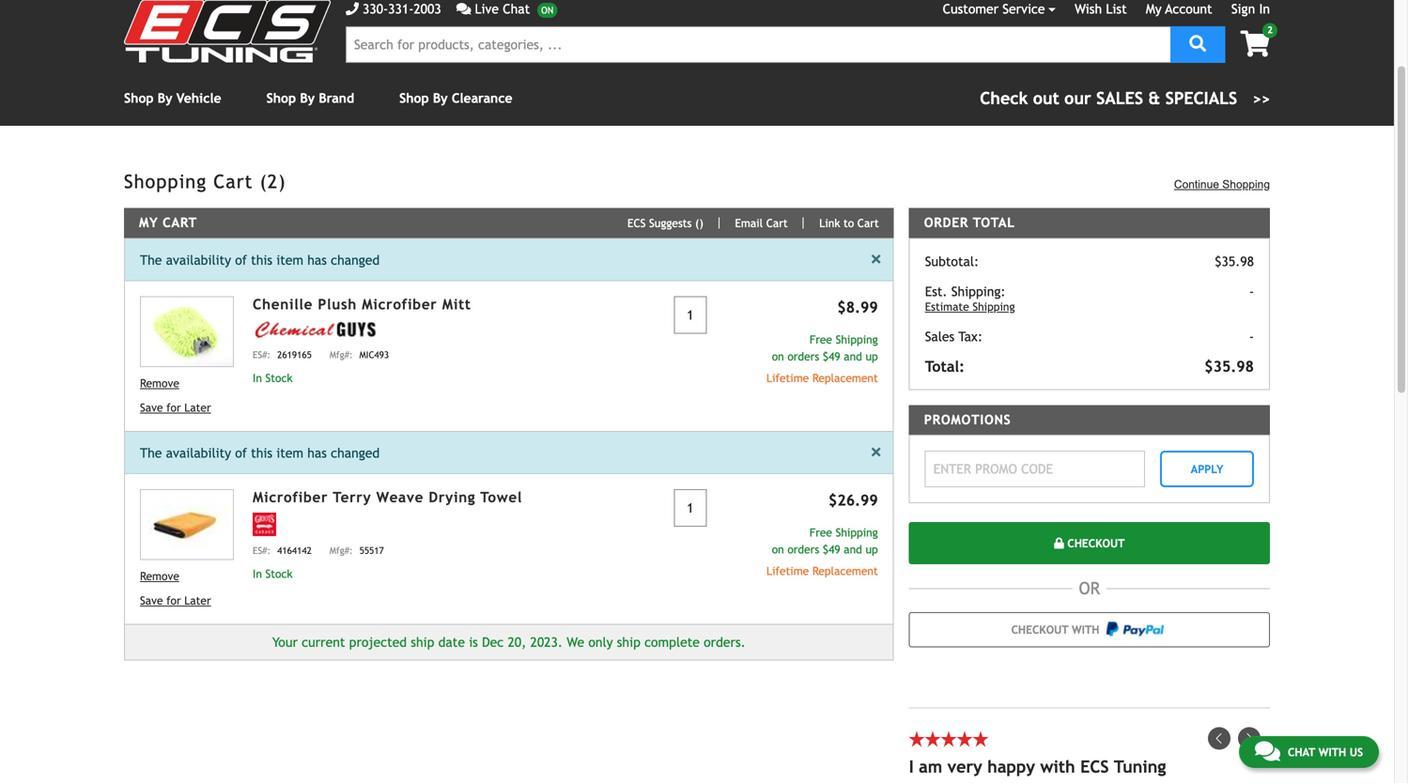 Task type: locate. For each thing, give the bounding box(es) containing it.
1 the from the top
[[140, 252, 162, 268]]

2 save for later link from the top
[[140, 592, 234, 609]]

2 later from the top
[[184, 594, 211, 607]]

replacement down $26.99
[[812, 564, 878, 577]]

my left account
[[1146, 1, 1162, 16]]

0 vertical spatial later
[[184, 401, 211, 414]]

0 horizontal spatial chat
[[503, 1, 530, 16]]

2 lifetime from the top
[[767, 564, 809, 577]]

shipping inside est. shipping: estimate shipping
[[973, 300, 1015, 313]]

2 es#: from the top
[[253, 545, 271, 556]]

the for $8.99
[[140, 252, 162, 268]]

2 stock from the top
[[265, 567, 293, 581]]

1 vertical spatial item
[[276, 446, 303, 461]]

stock down es#: 4164142
[[265, 567, 293, 581]]

free shipping on orders $49 and up lifetime replacement down $26.99
[[767, 526, 878, 577]]

ecs left suggests
[[628, 217, 646, 230]]

1 es#: from the top
[[253, 349, 271, 360]]

0 vertical spatial the
[[140, 252, 162, 268]]

continue
[[1174, 178, 1219, 191]]

has for $26.99
[[307, 446, 327, 461]]

0 vertical spatial )
[[278, 171, 286, 193]]

up down $26.99
[[866, 543, 878, 556]]

0 vertical spatial microfiber
[[362, 296, 437, 313]]

later
[[184, 401, 211, 414], [184, 594, 211, 607]]

1 vertical spatial stock
[[265, 567, 293, 581]]

1 up from the top
[[866, 350, 878, 363]]

the availability of this item has changed up griot's image
[[140, 446, 380, 461]]

1 vertical spatial and
[[844, 543, 862, 556]]

1 save for later from the top
[[140, 401, 211, 414]]

1 vertical spatial availability
[[166, 446, 231, 461]]

save down "microfiber terry weave drying towel" image
[[140, 594, 163, 607]]

0 vertical spatial in
[[1259, 1, 1270, 16]]

) right suggests
[[699, 217, 703, 230]]

2 - from the top
[[1249, 329, 1254, 344]]

my for my account
[[1146, 1, 1162, 16]]

2 replacement from the top
[[812, 564, 878, 577]]

remove link for $8.99
[[140, 375, 234, 392]]

of
[[235, 252, 247, 268], [235, 446, 247, 461]]

1 vertical spatial free shipping on orders $49 and up lifetime replacement
[[767, 526, 878, 577]]

suggests
[[649, 217, 692, 230]]

0 horizontal spatial sales
[[925, 329, 955, 344]]

1 free shipping on orders $49 and up lifetime replacement from the top
[[767, 333, 878, 384]]

1 shop from the left
[[124, 91, 154, 106]]

$49 down $8.99
[[823, 350, 840, 363]]

1 availability from the top
[[166, 252, 231, 268]]

sign in
[[1231, 1, 1270, 16]]

0 vertical spatial of
[[235, 252, 247, 268]]

2 mfg#: from the top
[[330, 545, 353, 556]]

changed up terry
[[331, 446, 380, 461]]

1 horizontal spatial sales
[[1096, 88, 1143, 108]]

stock down es#: 2619165
[[265, 372, 293, 385]]

shipping down $26.99
[[836, 526, 878, 539]]

2 item from the top
[[276, 446, 303, 461]]

2 horizontal spatial shop
[[399, 91, 429, 106]]

chat right live
[[503, 1, 530, 16]]

2023.
[[530, 635, 563, 650]]

es#:
[[253, 349, 271, 360], [253, 545, 271, 556]]

complete
[[644, 635, 700, 650]]

2 this from the top
[[251, 446, 272, 461]]

1 horizontal spatial shop
[[266, 91, 296, 106]]

0 vertical spatial (
[[260, 171, 268, 193]]

0 vertical spatial remove link
[[140, 375, 234, 392]]

remove down "microfiber terry weave drying towel" image
[[140, 570, 179, 583]]

or
[[1079, 579, 1100, 598]]

1 vertical spatial -
[[1249, 329, 1254, 344]]

shopping cart ( 2 )
[[124, 171, 286, 193]]

by left clearance on the left top of page
[[433, 91, 448, 106]]

2619165
[[277, 349, 312, 360]]

sales left &
[[1096, 88, 1143, 108]]

1 vertical spatial of
[[235, 446, 247, 461]]

this up chenille
[[251, 252, 272, 268]]

save for later link down "microfiber terry weave drying towel" image
[[140, 592, 234, 609]]

0 vertical spatial remove
[[140, 376, 179, 390]]

mfg#: for $26.99
[[330, 545, 353, 556]]

ecs left tuning
[[1080, 757, 1109, 777]]

checkout down the lock image
[[1011, 623, 1069, 636]]

0 vertical spatial save
[[140, 401, 163, 414]]

2 vertical spatial in
[[253, 567, 262, 581]]

stock for $8.99
[[265, 372, 293, 385]]

customer service button
[[943, 0, 1056, 19]]

projected
[[349, 635, 407, 650]]

2 the availability of this item has changed alert from the top
[[125, 432, 893, 474]]

1 vertical spatial mfg#:
[[330, 545, 353, 556]]

2 for from the top
[[166, 594, 181, 607]]

save for $26.99
[[140, 594, 163, 607]]

1 vertical spatial this
[[251, 446, 272, 461]]

on for $26.99
[[772, 543, 784, 556]]

0 vertical spatial item
[[276, 252, 303, 268]]

1 vertical spatial for
[[166, 594, 181, 607]]

plush
[[318, 296, 357, 313]]

$26.99
[[828, 492, 878, 509]]

1 vertical spatial the
[[140, 446, 162, 461]]

0 vertical spatial 2
[[1267, 24, 1273, 35]]

) down the "shop by brand" link
[[278, 171, 286, 193]]

-
[[1249, 284, 1254, 299], [1249, 329, 1254, 344]]

with
[[1072, 623, 1100, 636], [1319, 746, 1346, 759], [1040, 757, 1075, 777]]

0 vertical spatial replacement
[[812, 371, 878, 384]]

by
[[158, 91, 172, 106], [300, 91, 315, 106], [433, 91, 448, 106]]

email cart
[[735, 217, 788, 230]]

1 the availability of this item has changed alert from the top
[[125, 239, 893, 281]]

and down $8.99
[[844, 350, 862, 363]]

0 horizontal spatial microfiber
[[253, 489, 328, 506]]

lifetime for $26.99
[[767, 564, 809, 577]]

shopping cart image
[[1240, 31, 1270, 57]]

in stock
[[253, 372, 293, 385], [253, 567, 293, 581]]

1 item from the top
[[276, 252, 303, 268]]

1 horizontal spatial chat
[[1288, 746, 1315, 759]]

2 down 'sign in' link in the top of the page
[[1267, 24, 1273, 35]]

brand
[[319, 91, 354, 106]]

has up microfiber terry weave drying towel at the bottom left
[[307, 446, 327, 461]]

2 $49 from the top
[[823, 543, 840, 556]]

has up the plush
[[307, 252, 327, 268]]

cart down vehicle
[[213, 171, 253, 193]]

chemical guys image
[[253, 320, 380, 341]]

1 vertical spatial shipping
[[836, 333, 878, 346]]

mfg#: left mic493
[[330, 349, 353, 360]]

1 vertical spatial the availability of this item has changed alert
[[125, 432, 893, 474]]

0 vertical spatial save for later link
[[140, 399, 234, 416]]

has
[[307, 252, 327, 268], [307, 446, 327, 461]]

2 orders from the top
[[788, 543, 819, 556]]

shop by brand link
[[266, 91, 354, 106]]

cart right email
[[766, 217, 788, 230]]

2 free shipping on orders $49 and up lifetime replacement from the top
[[767, 526, 878, 577]]

shopping up my cart
[[124, 171, 207, 193]]

1 in stock from the top
[[253, 372, 293, 385]]

microfiber terry weave drying towel image
[[140, 489, 234, 560]]

customer
[[943, 1, 999, 16]]

0 vertical spatial $49
[[823, 350, 840, 363]]

1 the availability of this item has changed from the top
[[140, 252, 380, 268]]

2 the from the top
[[140, 446, 162, 461]]

1 remove from the top
[[140, 376, 179, 390]]

1 horizontal spatial (
[[695, 217, 699, 230]]

my account link
[[1146, 1, 1212, 16]]

free shipping on orders $49 and up lifetime replacement for $26.99
[[767, 526, 878, 577]]

1 vertical spatial ecs
[[1080, 757, 1109, 777]]

3 shop from the left
[[399, 91, 429, 106]]

0 vertical spatial shipping
[[973, 300, 1015, 313]]

this up griot's image
[[251, 446, 272, 461]]

checkout for checkout
[[1064, 537, 1125, 550]]

(
[[260, 171, 268, 193], [695, 217, 699, 230]]

in down es#: 4164142
[[253, 567, 262, 581]]

lock image
[[1054, 538, 1064, 549]]

email
[[735, 217, 763, 230]]

4164142
[[277, 545, 312, 556]]

1 on from the top
[[772, 350, 784, 363]]

remove link down "microfiber terry weave drying towel" image
[[140, 568, 234, 585]]

1 $49 from the top
[[823, 350, 840, 363]]

in right sign
[[1259, 1, 1270, 16]]

0 vertical spatial stock
[[265, 372, 293, 385]]

330-331-2003
[[363, 1, 441, 16]]

i am very happy with ecs tuning
[[909, 757, 1166, 777]]

1 vertical spatial replacement
[[812, 564, 878, 577]]

0 vertical spatial -
[[1249, 284, 1254, 299]]

shop for shop by brand
[[266, 91, 296, 106]]

in stock down es#: 2619165
[[253, 372, 293, 385]]

2 availability from the top
[[166, 446, 231, 461]]

1 mfg#: from the top
[[330, 349, 353, 360]]

shop by vehicle
[[124, 91, 221, 106]]

the down my cart
[[140, 252, 162, 268]]

orders for $8.99
[[788, 350, 819, 363]]

1 save for later link from the top
[[140, 399, 234, 416]]

0 vertical spatial this
[[251, 252, 272, 268]]

1 vertical spatial in
[[253, 372, 262, 385]]

in for $26.99
[[253, 567, 262, 581]]

1 vertical spatial in stock
[[253, 567, 293, 581]]

shop left clearance on the left top of page
[[399, 91, 429, 106]]

cart down "shopping cart ( 2 )"
[[163, 215, 197, 230]]

in down es#: 2619165
[[253, 372, 262, 385]]

the
[[140, 252, 162, 268], [140, 446, 162, 461]]

es#: down griot's image
[[253, 545, 271, 556]]

availability
[[166, 252, 231, 268], [166, 446, 231, 461]]

0 vertical spatial lifetime
[[767, 371, 809, 384]]

1 vertical spatial 2
[[268, 171, 278, 193]]

None number field
[[674, 296, 707, 334], [674, 489, 707, 527], [674, 296, 707, 334], [674, 489, 707, 527]]

up down $8.99
[[866, 350, 878, 363]]

shop by vehicle link
[[124, 91, 221, 106]]

remove for $8.99
[[140, 376, 179, 390]]

$49 for $26.99
[[823, 543, 840, 556]]

1 vertical spatial lifetime
[[767, 564, 809, 577]]

shopping right continue
[[1222, 178, 1270, 191]]

2 down the "shop by brand" link
[[268, 171, 278, 193]]

shipping down $8.99
[[836, 333, 878, 346]]

the up "microfiber terry weave drying towel" image
[[140, 446, 162, 461]]

we
[[567, 635, 584, 650]]

2 by from the left
[[300, 91, 315, 106]]

1 vertical spatial has
[[307, 446, 327, 461]]

shop left vehicle
[[124, 91, 154, 106]]

2 remove from the top
[[140, 570, 179, 583]]

apply
[[1191, 463, 1223, 476]]

shipping:
[[951, 284, 1006, 299]]

1 vertical spatial remove
[[140, 570, 179, 583]]

2003
[[414, 1, 441, 16]]

1 vertical spatial save for later
[[140, 594, 211, 607]]

2 of from the top
[[235, 446, 247, 461]]

0 vertical spatial my
[[1146, 1, 1162, 16]]

0 vertical spatial es#:
[[253, 349, 271, 360]]

1 horizontal spatial ship
[[617, 635, 641, 650]]

only
[[588, 635, 613, 650]]

on
[[772, 350, 784, 363], [772, 543, 784, 556]]

2 save from the top
[[140, 594, 163, 607]]

0 vertical spatial and
[[844, 350, 862, 363]]

sales up total:
[[925, 329, 955, 344]]

to
[[844, 217, 854, 230]]

my down "shopping cart ( 2 )"
[[139, 215, 158, 230]]

save for later down chenille plush microfiber mitt 'image'
[[140, 401, 211, 414]]

on for $8.99
[[772, 350, 784, 363]]

330-
[[363, 1, 388, 16]]

0 vertical spatial sales
[[1096, 88, 1143, 108]]

save for later down "microfiber terry weave drying towel" image
[[140, 594, 211, 607]]

0 horizontal spatial shop
[[124, 91, 154, 106]]

1 of from the top
[[235, 252, 247, 268]]

0 vertical spatial checkout
[[1064, 537, 1125, 550]]

0 horizontal spatial by
[[158, 91, 172, 106]]

1 orders from the top
[[788, 350, 819, 363]]

0 horizontal spatial ecs
[[628, 217, 646, 230]]

the availability of this item has changed up chenille
[[140, 252, 380, 268]]

save for later for $8.99
[[140, 401, 211, 414]]

ship left date
[[411, 635, 434, 650]]

2 up from the top
[[866, 543, 878, 556]]

by left brand
[[300, 91, 315, 106]]

shopping inside "continue shopping" link
[[1222, 178, 1270, 191]]

0 vertical spatial has
[[307, 252, 327, 268]]

drying
[[429, 489, 476, 506]]

1 this from the top
[[251, 252, 272, 268]]

cart
[[213, 171, 253, 193], [163, 215, 197, 230], [766, 217, 788, 230], [857, 217, 879, 230]]

)
[[278, 171, 286, 193], [699, 217, 703, 230]]

1 vertical spatial sales
[[925, 329, 955, 344]]

1 vertical spatial up
[[866, 543, 878, 556]]

availability down my cart
[[166, 252, 231, 268]]

availability up "microfiber terry weave drying towel" image
[[166, 446, 231, 461]]

orders for $26.99
[[788, 543, 819, 556]]

1 and from the top
[[844, 350, 862, 363]]

ecs tuning image
[[124, 0, 331, 62]]

1 vertical spatial changed
[[331, 446, 380, 461]]

2 in stock from the top
[[253, 567, 293, 581]]

free shipping on orders $49 and up lifetime replacement down $8.99
[[767, 333, 878, 384]]

2 save for later from the top
[[140, 594, 211, 607]]

by left vehicle
[[158, 91, 172, 106]]

wish
[[1075, 1, 1102, 16]]

with right the happy
[[1040, 757, 1075, 777]]

chenille plush microfiber mitt link
[[253, 296, 471, 313]]

1 vertical spatial (
[[695, 217, 699, 230]]

shipping down shipping:
[[973, 300, 1015, 313]]

0 horizontal spatial (
[[260, 171, 268, 193]]

1 vertical spatial $49
[[823, 543, 840, 556]]

1 free from the top
[[810, 333, 832, 346]]

1 later from the top
[[184, 401, 211, 414]]

1 vertical spatial es#:
[[253, 545, 271, 556]]

1 vertical spatial save
[[140, 594, 163, 607]]

est. shipping: estimate shipping
[[925, 284, 1015, 313]]

1 vertical spatial the availability of this item has changed
[[140, 446, 380, 461]]

for down "microfiber terry weave drying towel" image
[[166, 594, 181, 607]]

sales tax:
[[925, 329, 983, 344]]

with inside button
[[1072, 623, 1100, 636]]

1 vertical spatial free
[[810, 526, 832, 539]]

2 horizontal spatial by
[[433, 91, 448, 106]]

shipping
[[973, 300, 1015, 313], [836, 333, 878, 346], [836, 526, 878, 539]]

specials
[[1165, 88, 1237, 108]]

0 horizontal spatial ship
[[411, 635, 434, 650]]

tax:
[[958, 329, 983, 344]]

3 by from the left
[[433, 91, 448, 106]]

2 free from the top
[[810, 526, 832, 539]]

1 remove link from the top
[[140, 375, 234, 392]]

1 by from the left
[[158, 91, 172, 106]]

save down chenille plush microfiber mitt 'image'
[[140, 401, 163, 414]]

phone image
[[346, 2, 359, 15]]

the availability of this item has changed for $26.99
[[140, 446, 380, 461]]

orders
[[788, 350, 819, 363], [788, 543, 819, 556]]

331-
[[388, 1, 414, 16]]

1 vertical spatial my
[[139, 215, 158, 230]]

checkout
[[1064, 537, 1125, 550], [1011, 623, 1069, 636]]

checkout with
[[1011, 623, 1103, 636]]

0 vertical spatial the availability of this item has changed
[[140, 252, 380, 268]]

of for $26.99
[[235, 446, 247, 461]]

1 vertical spatial checkout
[[1011, 623, 1069, 636]]

mfg#: left "55517"
[[330, 545, 353, 556]]

the availability of this item has changed
[[140, 252, 380, 268], [140, 446, 380, 461]]

1 vertical spatial microfiber
[[253, 489, 328, 506]]

1 vertical spatial orders
[[788, 543, 819, 556]]

changed up chenille plush microfiber mitt
[[331, 252, 380, 268]]

and down $26.99
[[844, 543, 862, 556]]

dec
[[482, 635, 504, 650]]

promotions
[[924, 412, 1011, 427]]

1 lifetime from the top
[[767, 371, 809, 384]]

0 horizontal spatial )
[[278, 171, 286, 193]]

2 the availability of this item has changed from the top
[[140, 446, 380, 461]]

sales for sales & specials
[[1096, 88, 1143, 108]]

replacement down $8.99
[[812, 371, 878, 384]]

ship right only
[[617, 635, 641, 650]]

for down chenille plush microfiber mitt 'image'
[[166, 401, 181, 414]]

for
[[166, 401, 181, 414], [166, 594, 181, 607]]

2 and from the top
[[844, 543, 862, 556]]

checkout with button
[[909, 613, 1270, 648]]

the availability of this item has changed alert
[[125, 239, 893, 281], [125, 432, 893, 474]]

1 horizontal spatial my
[[1146, 1, 1162, 16]]

$49 down $26.99
[[823, 543, 840, 556]]

$8.99
[[837, 299, 878, 316]]

estimate shipping link
[[925, 299, 1172, 314]]

2 ship from the left
[[617, 635, 641, 650]]

330-331-2003 link
[[346, 0, 441, 19]]

with left us
[[1319, 746, 1346, 759]]

save
[[140, 401, 163, 414], [140, 594, 163, 607]]

shopping
[[124, 171, 207, 193], [1222, 178, 1270, 191]]

chenille plush microfiber mitt
[[253, 296, 471, 313]]

in for $8.99
[[253, 372, 262, 385]]

microfiber
[[362, 296, 437, 313], [253, 489, 328, 506]]

2 has from the top
[[307, 446, 327, 461]]

1 vertical spatial on
[[772, 543, 784, 556]]

1 vertical spatial remove link
[[140, 568, 234, 585]]

microfiber up mic493
[[362, 296, 437, 313]]

2 remove link from the top
[[140, 568, 234, 585]]

es#: 2619165
[[253, 349, 312, 360]]

0 vertical spatial up
[[866, 350, 878, 363]]

with for checkout
[[1072, 623, 1100, 636]]

remove link for $26.99
[[140, 568, 234, 585]]

1 horizontal spatial microfiber
[[362, 296, 437, 313]]

my cart
[[139, 215, 197, 230]]

0 vertical spatial orders
[[788, 350, 819, 363]]

0 vertical spatial for
[[166, 401, 181, 414]]

remove down chenille plush microfiber mitt 'image'
[[140, 376, 179, 390]]

item
[[276, 252, 303, 268], [276, 446, 303, 461]]

the availability of this item has changed alert up towel
[[125, 432, 893, 474]]

shop by brand
[[266, 91, 354, 106]]

later down chenille plush microfiber mitt 'image'
[[184, 401, 211, 414]]

1 vertical spatial )
[[699, 217, 703, 230]]

2 changed from the top
[[331, 446, 380, 461]]

microfiber up griot's image
[[253, 489, 328, 506]]

1 stock from the top
[[265, 372, 293, 385]]

checkout up or
[[1064, 537, 1125, 550]]

1 for from the top
[[166, 401, 181, 414]]

free shipping on orders $49 and up lifetime replacement for $8.99
[[767, 333, 878, 384]]

es#: left 2619165
[[253, 349, 271, 360]]

griot's image
[[253, 513, 276, 536]]

1 replacement from the top
[[812, 371, 878, 384]]

1 save from the top
[[140, 401, 163, 414]]

changed
[[331, 252, 380, 268], [331, 446, 380, 461]]

2 vertical spatial shipping
[[836, 526, 878, 539]]

0 vertical spatial save for later
[[140, 401, 211, 414]]

0 vertical spatial free
[[810, 333, 832, 346]]

later down "microfiber terry weave drying towel" image
[[184, 594, 211, 607]]

cart for my
[[163, 215, 197, 230]]

1 horizontal spatial 2
[[1267, 24, 1273, 35]]

in stock down es#: 4164142
[[253, 567, 293, 581]]

the availability of this item has changed alert up mitt
[[125, 239, 893, 281]]

2 shop from the left
[[266, 91, 296, 106]]

1 changed from the top
[[331, 252, 380, 268]]

2 on from the top
[[772, 543, 784, 556]]

1 vertical spatial later
[[184, 594, 211, 607]]

clearance
[[452, 91, 512, 106]]

chat right comments image
[[1288, 746, 1315, 759]]

with down or
[[1072, 623, 1100, 636]]

remove link down chenille plush microfiber mitt 'image'
[[140, 375, 234, 392]]

1 has from the top
[[307, 252, 327, 268]]

0 vertical spatial on
[[772, 350, 784, 363]]

0 vertical spatial chat
[[503, 1, 530, 16]]

stock
[[265, 372, 293, 385], [265, 567, 293, 581]]

shop left brand
[[266, 91, 296, 106]]

save for later link down chenille plush microfiber mitt 'image'
[[140, 399, 234, 416]]



Task type: vqa. For each thing, say whether or not it's contained in the screenshot.
the leftmost Car Care
no



Task type: describe. For each thing, give the bounding box(es) containing it.
( for 2
[[260, 171, 268, 193]]

shipping for $8.99
[[836, 333, 878, 346]]

the availability of this item has changed for $8.99
[[140, 252, 380, 268]]

item for $26.99
[[276, 446, 303, 461]]

1 vertical spatial chat
[[1288, 746, 1315, 759]]

mfg#: for $8.99
[[330, 349, 353, 360]]

lifetime for $8.99
[[767, 371, 809, 384]]

link to cart
[[819, 217, 879, 230]]

continue shopping
[[1174, 178, 1270, 191]]

0 horizontal spatial shopping
[[124, 171, 207, 193]]

save for later link for $26.99
[[140, 592, 234, 609]]

the availability of this item has changed alert for $8.99
[[125, 239, 893, 281]]

sales & specials link
[[980, 85, 1270, 111]]

of for $8.99
[[235, 252, 247, 268]]

date
[[438, 635, 465, 650]]

shop by clearance link
[[399, 91, 512, 106]]

this for $26.99
[[251, 446, 272, 461]]

0 horizontal spatial 2
[[268, 171, 278, 193]]

sales for sales tax:
[[925, 329, 955, 344]]

is
[[469, 635, 478, 650]]

sign in link
[[1231, 1, 1270, 16]]

es#: 4164142
[[253, 545, 312, 556]]

$49 for $8.99
[[823, 350, 840, 363]]

availability for $26.99
[[166, 446, 231, 461]]

est.
[[925, 284, 947, 299]]

remove for $26.99
[[140, 570, 179, 583]]

my account
[[1146, 1, 1212, 16]]

service
[[1003, 1, 1045, 16]]

free for $26.99
[[810, 526, 832, 539]]

current
[[302, 635, 345, 650]]

live chat
[[475, 1, 530, 16]]

up for $26.99
[[866, 543, 878, 556]]

i
[[909, 757, 914, 777]]

towel
[[480, 489, 522, 506]]

mic493
[[359, 349, 389, 360]]

mitt
[[442, 296, 471, 313]]

by for clearance
[[433, 91, 448, 106]]

wish list link
[[1075, 1, 1127, 16]]

1 horizontal spatial ecs
[[1080, 757, 1109, 777]]

chat with us link
[[1239, 736, 1379, 768]]

weave
[[376, 489, 424, 506]]

continue shopping link
[[1174, 176, 1270, 193]]

previous slide image
[[1208, 727, 1231, 750]]

total
[[973, 215, 1015, 230]]

replacement for $26.99
[[812, 564, 878, 577]]

save for $8.99
[[140, 401, 163, 414]]

mfg#: 55517
[[330, 545, 384, 556]]

20,
[[508, 635, 526, 650]]

later for $26.99
[[184, 594, 211, 607]]

microfiber terry weave drying towel
[[253, 489, 522, 506]]

later for $8.99
[[184, 401, 211, 414]]

my for my cart
[[139, 215, 158, 230]]

by for brand
[[300, 91, 315, 106]]

1 - from the top
[[1249, 284, 1254, 299]]

tuning
[[1114, 757, 1166, 777]]

shipping for $26.99
[[836, 526, 878, 539]]

cart right to
[[857, 217, 879, 230]]

microfiber terry weave drying towel link
[[253, 489, 522, 506]]

item for $8.99
[[276, 252, 303, 268]]

cart for email
[[766, 217, 788, 230]]

chat with us
[[1288, 746, 1363, 759]]

availability for $8.99
[[166, 252, 231, 268]]

( for )
[[695, 217, 699, 230]]

your current projected ship date is dec 20, 2023. we only ship complete orders.
[[272, 635, 746, 650]]

0 vertical spatial $35.98
[[1215, 254, 1254, 269]]

free for $8.99
[[810, 333, 832, 346]]

for for $26.99
[[166, 594, 181, 607]]

ecs suggests ( )
[[628, 217, 703, 230]]

us
[[1350, 746, 1363, 759]]

link to cart link
[[804, 217, 879, 230]]

and for $26.99
[[844, 543, 862, 556]]

cart for shopping
[[213, 171, 253, 193]]

the for $26.99
[[140, 446, 162, 461]]

with for chat
[[1319, 746, 1346, 759]]

es#: for $26.99
[[253, 545, 271, 556]]

2 link
[[1225, 23, 1278, 59]]

chenille plush microfiber mitt image
[[140, 296, 234, 367]]

list
[[1106, 1, 1127, 16]]

in stock for $26.99
[[253, 567, 293, 581]]

this for $8.99
[[251, 252, 272, 268]]

order
[[924, 215, 969, 230]]

email cart link
[[720, 217, 804, 230]]

comments image
[[456, 2, 471, 15]]

&
[[1148, 88, 1160, 108]]

comments image
[[1255, 740, 1280, 763]]

save for later link for $8.99
[[140, 399, 234, 416]]

sales & specials
[[1096, 88, 1237, 108]]

55517
[[359, 545, 384, 556]]

1 vertical spatial $35.98
[[1205, 358, 1254, 375]]

order total
[[924, 215, 1015, 230]]

customer service
[[943, 1, 1045, 16]]

Search text field
[[346, 26, 1171, 63]]

the availability of this item has changed alert for $26.99
[[125, 432, 893, 474]]

in stock for $8.99
[[253, 372, 293, 385]]

checkout for checkout with
[[1011, 623, 1069, 636]]

estimate
[[925, 300, 969, 313]]

orders.
[[704, 635, 746, 650]]

live
[[475, 1, 499, 16]]

has for $8.99
[[307, 252, 327, 268]]

link
[[819, 217, 840, 230]]

up for $8.99
[[866, 350, 878, 363]]

stock for $26.99
[[265, 567, 293, 581]]

replacement for $8.99
[[812, 371, 878, 384]]

very
[[947, 757, 982, 777]]

changed for $8.99
[[331, 252, 380, 268]]

1 ship from the left
[[411, 635, 434, 650]]

paypal image
[[1107, 622, 1164, 637]]

chenille
[[253, 296, 313, 313]]

changed for $26.99
[[331, 446, 380, 461]]

terry
[[333, 489, 371, 506]]

vehicle
[[176, 91, 221, 106]]

total:
[[925, 358, 965, 375]]

by for vehicle
[[158, 91, 172, 106]]

search image
[[1190, 35, 1206, 52]]

Enter Promo Code text field
[[925, 451, 1145, 488]]

save for later for $26.99
[[140, 594, 211, 607]]

your
[[272, 635, 298, 650]]

next slide image
[[1238, 727, 1261, 750]]

shop for shop by vehicle
[[124, 91, 154, 106]]

shop for shop by clearance
[[399, 91, 429, 106]]

wish list
[[1075, 1, 1127, 16]]

subtotal:
[[925, 254, 979, 269]]

happy
[[987, 757, 1035, 777]]

live chat link
[[456, 0, 557, 19]]

am
[[919, 757, 942, 777]]

apply button
[[1160, 451, 1254, 488]]

es#: for $8.99
[[253, 349, 271, 360]]

account
[[1165, 1, 1212, 16]]

and for $8.99
[[844, 350, 862, 363]]

checkout button
[[909, 522, 1270, 565]]

sign
[[1231, 1, 1255, 16]]

for for $8.99
[[166, 401, 181, 414]]

1 horizontal spatial )
[[699, 217, 703, 230]]



